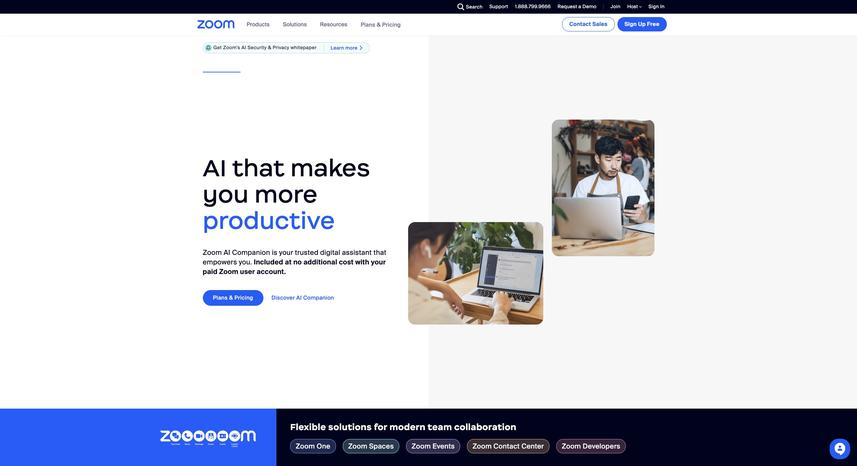Task type: describe. For each thing, give the bounding box(es) containing it.
get
[[213, 45, 222, 51]]

sign up free
[[625, 21, 660, 28]]

ai that makes you more
[[203, 153, 370, 209]]

you
[[203, 180, 249, 209]]

1 horizontal spatial more
[[345, 45, 358, 51]]

main content containing ai that makes you more
[[0, 14, 857, 467]]

sales
[[593, 21, 608, 28]]

meetings navigation
[[561, 14, 668, 33]]

contact inside meetings navigation
[[569, 21, 591, 28]]

flexible
[[290, 422, 326, 433]]

free
[[647, 21, 660, 28]]

get zoom's ai security & privacy whitepaper
[[213, 45, 317, 51]]

demo
[[583, 3, 597, 10]]

zoom one
[[296, 442, 330, 451]]

empowers
[[203, 258, 237, 267]]

zoom logo image
[[197, 20, 235, 29]]

included at no additional cost with your paid zoom user account.
[[203, 258, 386, 276]]

join link left host
[[606, 0, 622, 14]]

zoom developers
[[562, 442, 621, 451]]

zoom spaces
[[348, 442, 394, 451]]

sign up free button
[[618, 17, 667, 31]]

& inside "product information" navigation
[[377, 21, 381, 28]]

contact sales link
[[562, 17, 615, 31]]

trusted
[[295, 248, 319, 257]]

join
[[611, 3, 621, 10]]

right image
[[358, 45, 365, 51]]

productive
[[203, 206, 335, 236]]

host button
[[627, 3, 642, 10]]

zoom for zoom spaces
[[348, 442, 367, 451]]

zoom inside included at no additional cost with your paid zoom user account.
[[219, 268, 238, 276]]

plans inside "product information" navigation
[[361, 21, 375, 28]]

contact inside tab
[[494, 442, 520, 451]]

zoom contact center
[[473, 442, 544, 451]]

1.888.799.9666
[[515, 3, 551, 10]]

2 vertical spatial &
[[229, 295, 233, 302]]

sign for sign in
[[649, 3, 659, 10]]

zoom developers tab
[[556, 440, 626, 454]]

companion for zoom
[[232, 248, 270, 257]]

paid
[[203, 268, 218, 276]]

discover
[[272, 295, 295, 302]]

developers
[[583, 442, 621, 451]]

zoom for zoom events
[[412, 442, 431, 451]]

zoom one tab
[[290, 440, 336, 454]]

zoom contact center tab
[[467, 440, 550, 454]]

center
[[522, 442, 544, 451]]

user
[[240, 268, 255, 276]]

ai inside discover ai companion link
[[296, 295, 302, 302]]

companion for discover
[[303, 295, 334, 302]]

zoom's
[[223, 45, 240, 51]]

your inside zoom ai companion is your trusted digital assistant that empowers you.
[[279, 248, 293, 257]]

join link up meetings navigation
[[611, 3, 621, 10]]

flexible solutions for modern team collaboration tab list
[[290, 440, 844, 454]]

collaboration
[[454, 422, 517, 433]]

with
[[355, 258, 369, 267]]

zoom for zoom contact center
[[473, 442, 492, 451]]

zoom spaces tab
[[343, 440, 399, 454]]



Task type: vqa. For each thing, say whether or not it's contained in the screenshot.
Personal Menu menu
no



Task type: locate. For each thing, give the bounding box(es) containing it.
1 horizontal spatial pricing
[[382, 21, 401, 28]]

resources button
[[320, 14, 350, 36]]

makes
[[291, 153, 370, 183]]

1 horizontal spatial that
[[374, 248, 387, 257]]

a
[[579, 3, 581, 10]]

1 vertical spatial plans & pricing
[[213, 295, 253, 302]]

is
[[272, 248, 277, 257]]

your up "at"
[[279, 248, 293, 257]]

sign left up
[[625, 21, 637, 28]]

ai inside zoom ai companion is your trusted digital assistant that empowers you.
[[224, 248, 230, 257]]

1 vertical spatial pricing
[[235, 295, 253, 302]]

product information navigation
[[242, 14, 406, 36]]

for
[[374, 422, 387, 433]]

0 vertical spatial more
[[345, 45, 358, 51]]

more inside ai that makes you more
[[255, 180, 318, 209]]

sign
[[649, 3, 659, 10], [625, 21, 637, 28]]

companion
[[232, 248, 270, 257], [303, 295, 334, 302]]

zoom
[[203, 248, 222, 257], [219, 268, 238, 276], [296, 442, 315, 451], [348, 442, 367, 451], [412, 442, 431, 451], [473, 442, 492, 451], [562, 442, 581, 451]]

1 horizontal spatial plans
[[361, 21, 375, 28]]

learn
[[331, 45, 344, 51]]

solutions
[[328, 422, 372, 433]]

support link
[[484, 0, 510, 14], [490, 3, 508, 10]]

zoom left "one" at the left of page
[[296, 442, 315, 451]]

cost
[[339, 258, 354, 267]]

0 vertical spatial &
[[377, 21, 381, 28]]

0 vertical spatial plans
[[361, 21, 375, 28]]

account.
[[257, 268, 286, 276]]

ai inside ai that makes you more
[[203, 153, 227, 183]]

zoom down collaboration
[[473, 442, 492, 451]]

contact down a
[[569, 21, 591, 28]]

0 horizontal spatial pricing
[[235, 295, 253, 302]]

request a demo link
[[553, 0, 598, 14], [558, 3, 597, 10]]

1.888.799.9666 button
[[510, 0, 553, 14], [515, 3, 551, 10]]

zoom for zoom developers
[[562, 442, 581, 451]]

0 vertical spatial pricing
[[382, 21, 401, 28]]

1 horizontal spatial &
[[268, 45, 271, 51]]

products
[[247, 21, 270, 28]]

zoom left developers
[[562, 442, 581, 451]]

0 horizontal spatial your
[[279, 248, 293, 257]]

sign in
[[649, 3, 665, 10]]

0 vertical spatial your
[[279, 248, 293, 257]]

0 vertical spatial plans & pricing
[[361, 21, 401, 28]]

0 horizontal spatial contact
[[494, 442, 520, 451]]

pricing inside main content
[[235, 295, 253, 302]]

pricing
[[382, 21, 401, 28], [235, 295, 253, 302]]

0 horizontal spatial more
[[255, 180, 318, 209]]

zoom for zoom one
[[296, 442, 315, 451]]

no
[[293, 258, 302, 267]]

team
[[428, 422, 452, 433]]

1 horizontal spatial companion
[[303, 295, 334, 302]]

at
[[285, 258, 292, 267]]

0 horizontal spatial companion
[[232, 248, 270, 257]]

sign for sign up free
[[625, 21, 637, 28]]

resources
[[320, 21, 347, 28]]

additional
[[304, 258, 337, 267]]

banner
[[189, 14, 668, 36]]

spaces
[[369, 442, 394, 451]]

1 horizontal spatial sign
[[649, 3, 659, 10]]

that inside zoom ai companion is your trusted digital assistant that empowers you.
[[374, 248, 387, 257]]

zoom events tab
[[406, 440, 460, 454]]

1 vertical spatial companion
[[303, 295, 334, 302]]

contact left "center"
[[494, 442, 520, 451]]

contact
[[569, 21, 591, 28], [494, 442, 520, 451]]

plans & pricing inside main content
[[213, 295, 253, 302]]

whitepaper
[[291, 45, 317, 51]]

0 horizontal spatial sign
[[625, 21, 637, 28]]

0 horizontal spatial that
[[232, 153, 285, 183]]

plans & pricing down user
[[213, 295, 253, 302]]

plans & pricing link
[[361, 21, 401, 28], [361, 21, 401, 28], [203, 290, 263, 306]]

1 vertical spatial your
[[371, 258, 386, 267]]

zoom inside tab
[[562, 442, 581, 451]]

plans & pricing
[[361, 21, 401, 28], [213, 295, 253, 302]]

assistant
[[342, 248, 372, 257]]

plans inside main content
[[213, 295, 228, 302]]

0 vertical spatial companion
[[232, 248, 270, 257]]

1 vertical spatial sign
[[625, 21, 637, 28]]

1 vertical spatial &
[[268, 45, 271, 51]]

learn more
[[331, 45, 358, 51]]

&
[[377, 21, 381, 28], [268, 45, 271, 51], [229, 295, 233, 302]]

discover ai companion link
[[272, 290, 344, 306]]

discover ai companion
[[272, 295, 334, 302]]

solutions button
[[283, 14, 310, 36]]

request a demo
[[558, 3, 597, 10]]

plans up 'right' image
[[361, 21, 375, 28]]

in
[[660, 3, 665, 10]]

1 vertical spatial that
[[374, 248, 387, 257]]

security
[[248, 45, 267, 51]]

flexible solutions for modern team collaboration
[[290, 422, 517, 433]]

join link
[[606, 0, 622, 14], [611, 3, 621, 10]]

1 vertical spatial contact
[[494, 442, 520, 451]]

1 horizontal spatial your
[[371, 258, 386, 267]]

zoom up empowers
[[203, 248, 222, 257]]

support
[[490, 3, 508, 10]]

products button
[[247, 14, 273, 36]]

your inside included at no additional cost with your paid zoom user account.
[[371, 258, 386, 267]]

you.
[[239, 258, 252, 267]]

events
[[433, 442, 455, 451]]

0 vertical spatial contact
[[569, 21, 591, 28]]

sign in link
[[644, 0, 668, 14], [649, 3, 665, 10]]

plans & pricing inside "product information" navigation
[[361, 21, 401, 28]]

2 horizontal spatial &
[[377, 21, 381, 28]]

search
[[466, 4, 483, 10]]

search button
[[452, 0, 484, 14]]

sign left in
[[649, 3, 659, 10]]

privacy
[[273, 45, 289, 51]]

zoom events
[[412, 442, 455, 451]]

digital
[[320, 248, 340, 257]]

contact sales
[[569, 21, 608, 28]]

companion inside zoom ai companion is your trusted digital assistant that empowers you.
[[232, 248, 270, 257]]

that inside ai that makes you more
[[232, 153, 285, 183]]

plans & pricing up 'right' image
[[361, 21, 401, 28]]

zoom left events
[[412, 442, 431, 451]]

included
[[254, 258, 283, 267]]

request
[[558, 3, 577, 10]]

zoom ai companion is your trusted digital assistant that empowers you.
[[203, 248, 387, 267]]

1 vertical spatial plans
[[213, 295, 228, 302]]

more
[[345, 45, 358, 51], [255, 180, 318, 209]]

1 horizontal spatial contact
[[569, 21, 591, 28]]

zoom down empowers
[[219, 268, 238, 276]]

solutions
[[283, 21, 307, 28]]

0 vertical spatial sign
[[649, 3, 659, 10]]

zoom down solutions at left
[[348, 442, 367, 451]]

ai
[[242, 45, 246, 51], [203, 153, 227, 183], [224, 248, 230, 257], [296, 295, 302, 302]]

zoom inside zoom ai companion is your trusted digital assistant that empowers you.
[[203, 248, 222, 257]]

your
[[279, 248, 293, 257], [371, 258, 386, 267]]

zoom for zoom ai companion is your trusted digital assistant that empowers you.
[[203, 248, 222, 257]]

up
[[638, 21, 646, 28]]

plans
[[361, 21, 375, 28], [213, 295, 228, 302]]

0 horizontal spatial plans & pricing
[[213, 295, 253, 302]]

your right with
[[371, 258, 386, 267]]

1 horizontal spatial plans & pricing
[[361, 21, 401, 28]]

that
[[232, 153, 285, 183], [374, 248, 387, 257]]

0 horizontal spatial plans
[[213, 295, 228, 302]]

host
[[627, 3, 639, 10]]

pricing inside "product information" navigation
[[382, 21, 401, 28]]

banner containing contact sales
[[189, 14, 668, 36]]

1 vertical spatial more
[[255, 180, 318, 209]]

zoom unified communication platform image
[[160, 431, 256, 449]]

modern
[[390, 422, 426, 433]]

main content
[[0, 14, 857, 467]]

plans down paid
[[213, 295, 228, 302]]

0 vertical spatial that
[[232, 153, 285, 183]]

one
[[317, 442, 330, 451]]

sign inside button
[[625, 21, 637, 28]]

0 horizontal spatial &
[[229, 295, 233, 302]]



